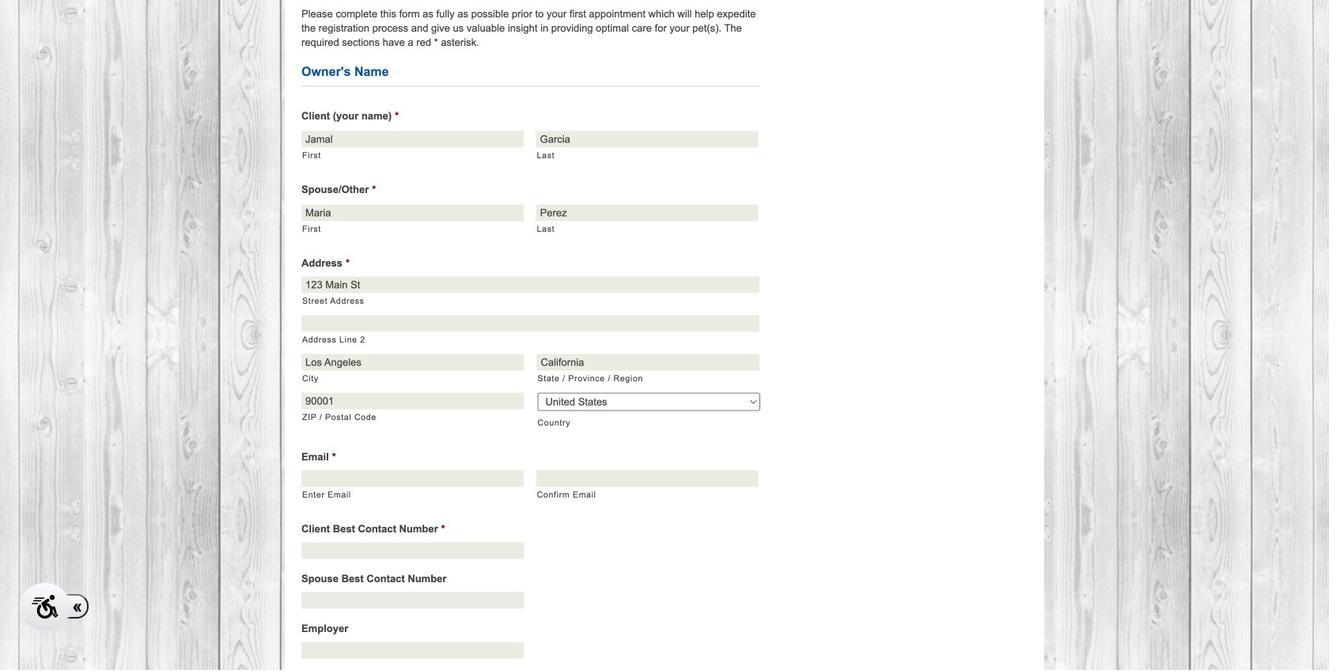 Task type: describe. For each thing, give the bounding box(es) containing it.
last name text field for first name text box
[[536, 131, 758, 148]]

last name text field for first name text field
[[536, 205, 758, 221]]

First name text field
[[301, 205, 524, 221]]



Task type: vqa. For each thing, say whether or not it's contained in the screenshot.
second First Name Text Field
yes



Task type: locate. For each thing, give the bounding box(es) containing it.
1 vertical spatial last name text field
[[536, 205, 758, 221]]

None text field
[[301, 277, 760, 293], [301, 315, 760, 332], [301, 393, 524, 409], [536, 470, 758, 487], [301, 277, 760, 293], [301, 315, 760, 332], [301, 393, 524, 409], [536, 470, 758, 487]]

None text field
[[301, 354, 524, 371], [537, 354, 760, 371], [301, 470, 524, 487], [301, 542, 524, 559], [301, 592, 524, 609], [301, 642, 524, 659], [301, 354, 524, 371], [537, 354, 760, 371], [301, 470, 524, 487], [301, 542, 524, 559], [301, 592, 524, 609], [301, 642, 524, 659]]

Last name text field
[[536, 131, 758, 148], [536, 205, 758, 221]]

First name text field
[[301, 131, 524, 148]]

2 last name text field from the top
[[536, 205, 758, 221]]

1 last name text field from the top
[[536, 131, 758, 148]]

wheelchair image
[[32, 595, 58, 619]]

0 vertical spatial last name text field
[[536, 131, 758, 148]]



